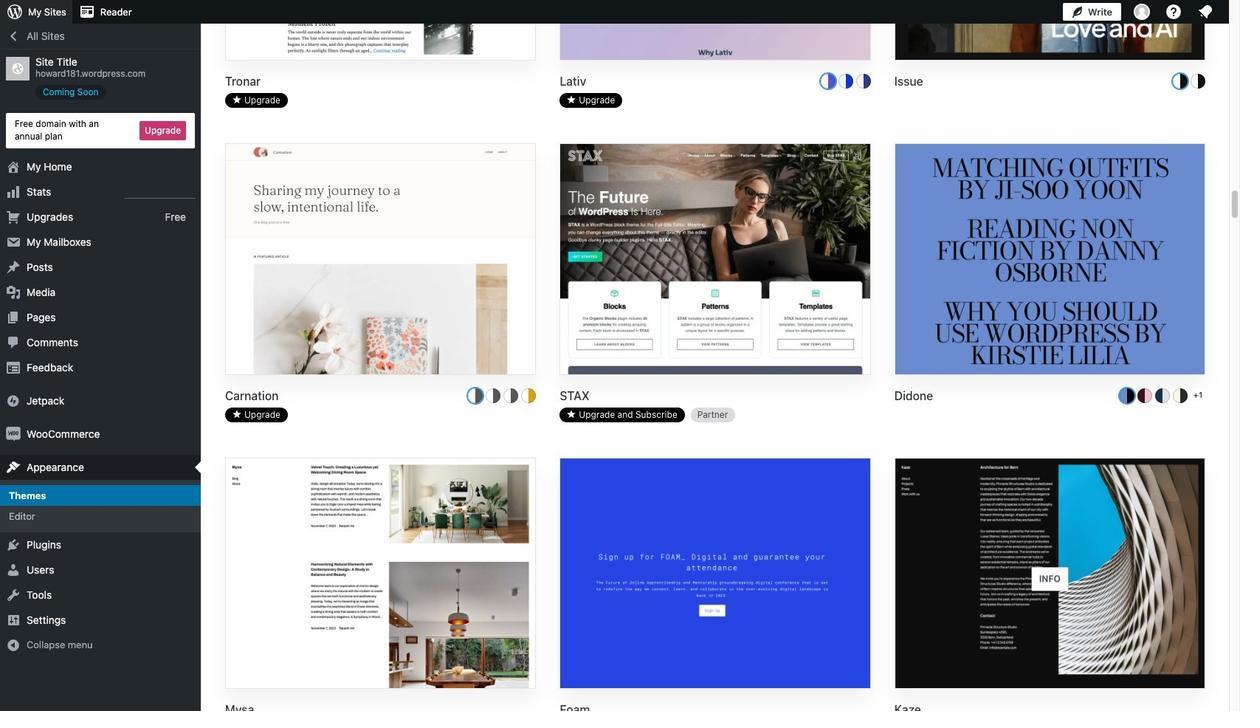 Task type: vqa. For each thing, say whether or not it's contained in the screenshot.
topmost TOGGLE MENU icon
no



Task type: locate. For each thing, give the bounding box(es) containing it.
didone draws inspiration from a genre of serif typeface that originated in the 18th century and became the standard style for general-purpose printing. it is bold, straightforward and timeless, designed to bring attention to the content and ideal to those looking to showcase written content elegantly. image
[[896, 144, 1205, 376]]

img image
[[6, 393, 21, 408], [6, 427, 21, 441]]

stax is a premium block theme for the wordpress full-site editor. the design is clean, versatile, and totally customizable. additionally, the setup wizard provides a super simple installation process — so your site will appear exactly as the demo within moments of activation. image
[[561, 144, 870, 376]]

manage your notifications image
[[1197, 3, 1215, 21]]

highest hourly views 0 image
[[125, 189, 195, 198]]

0 vertical spatial img image
[[6, 393, 21, 408]]

1 vertical spatial img image
[[6, 427, 21, 441]]

my profile image
[[1134, 4, 1151, 20]]



Task type: describe. For each thing, give the bounding box(es) containing it.
kaze is a simple 3-column dark-colored theme with small font sizes. image
[[896, 458, 1205, 690]]

1 img image from the top
[[6, 393, 21, 408]]

foam is a simple theme that supports full-site editing. it comes with a set of minimal templates and design settings that can be manipulated through global styles. use it to build something beautiful. image
[[561, 458, 870, 690]]

help image
[[1165, 3, 1183, 21]]

mysa is a simple 3-column blog theme. this theme works best with featured images that appear the right column. image
[[226, 458, 536, 690]]

carnation image
[[226, 144, 536, 376]]

2 img image from the top
[[6, 427, 21, 441]]



